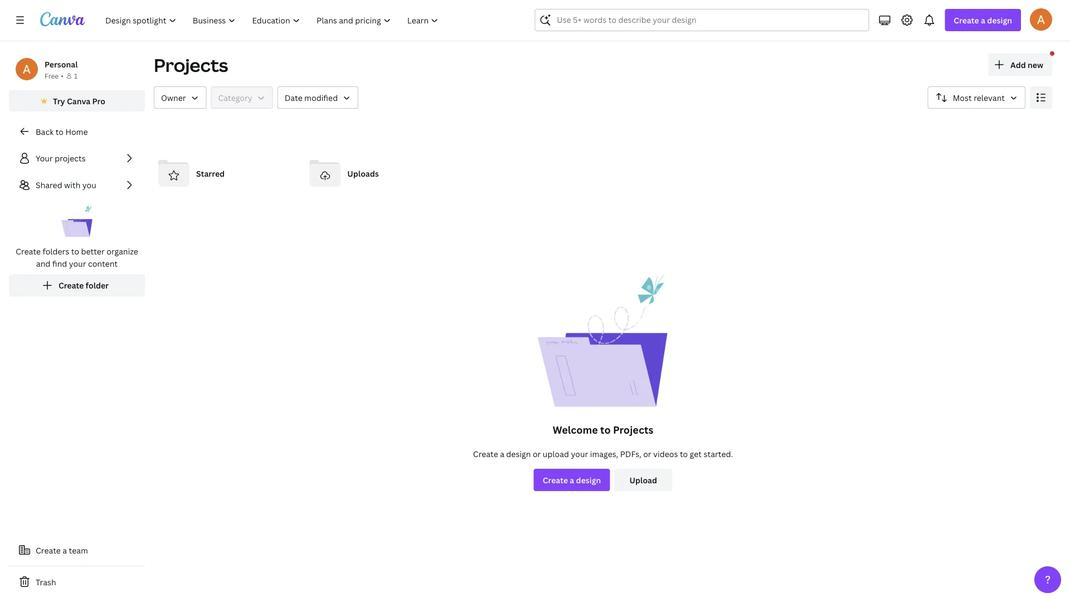 Task type: locate. For each thing, give the bounding box(es) containing it.
0 horizontal spatial projects
[[154, 53, 228, 77]]

design left upload at right
[[506, 449, 531, 459]]

try
[[53, 96, 65, 106]]

get
[[690, 449, 702, 459]]

shared
[[36, 180, 62, 190]]

your
[[69, 258, 86, 269], [571, 449, 588, 459]]

list containing your projects
[[9, 147, 145, 297]]

0 vertical spatial your
[[69, 258, 86, 269]]

you
[[82, 180, 96, 190]]

1 vertical spatial projects
[[613, 423, 654, 437]]

create folders to better organize and find your content
[[16, 246, 138, 269]]

1 or from the left
[[533, 449, 541, 459]]

design down create a design or upload your images, pdfs, or videos to get started.
[[576, 475, 601, 485]]

owner
[[161, 92, 186, 103]]

0 vertical spatial create a design
[[954, 15, 1013, 25]]

shared with you link
[[9, 174, 145, 196]]

design inside create a design button
[[576, 475, 601, 485]]

to left better
[[71, 246, 79, 257]]

design left apple lee icon
[[988, 15, 1013, 25]]

create a design inside button
[[543, 475, 601, 485]]

back
[[36, 126, 54, 137]]

1 vertical spatial create a design
[[543, 475, 601, 485]]

date modified
[[285, 92, 338, 103]]

folders
[[43, 246, 69, 257]]

create a design button
[[534, 469, 610, 491]]

organize
[[107, 246, 138, 257]]

projects up "owner" 'button'
[[154, 53, 228, 77]]

videos
[[653, 449, 678, 459]]

upload button
[[615, 469, 673, 491]]

projects up the pdfs,
[[613, 423, 654, 437]]

create
[[954, 15, 979, 25], [16, 246, 41, 257], [59, 280, 84, 291], [473, 449, 498, 459], [543, 475, 568, 485], [36, 545, 61, 556]]

0 horizontal spatial or
[[533, 449, 541, 459]]

0 horizontal spatial design
[[506, 449, 531, 459]]

None search field
[[535, 9, 869, 31]]

trash
[[36, 577, 56, 587]]

0 horizontal spatial your
[[69, 258, 86, 269]]

•
[[61, 71, 64, 80]]

content
[[88, 258, 118, 269]]

started.
[[704, 449, 733, 459]]

trash link
[[9, 571, 145, 593]]

to left get
[[680, 449, 688, 459]]

your projects link
[[9, 147, 145, 169]]

1 horizontal spatial design
[[576, 475, 601, 485]]

0 vertical spatial design
[[988, 15, 1013, 25]]

create a design
[[954, 15, 1013, 25], [543, 475, 601, 485]]

1 vertical spatial design
[[506, 449, 531, 459]]

Owner button
[[154, 86, 207, 109]]

list
[[9, 147, 145, 297]]

create a team
[[36, 545, 88, 556]]

0 horizontal spatial create a design
[[543, 475, 601, 485]]

to inside create folders to better organize and find your content
[[71, 246, 79, 257]]

1 horizontal spatial create a design
[[954, 15, 1013, 25]]

create folder button
[[9, 274, 145, 297]]

uploads
[[348, 168, 379, 179]]

1 horizontal spatial or
[[643, 449, 652, 459]]

and
[[36, 258, 50, 269]]

projects
[[154, 53, 228, 77], [613, 423, 654, 437]]

design
[[988, 15, 1013, 25], [506, 449, 531, 459], [576, 475, 601, 485]]

a
[[981, 15, 986, 25], [500, 449, 505, 459], [570, 475, 574, 485], [63, 545, 67, 556]]

2 horizontal spatial design
[[988, 15, 1013, 25]]

create a design for create a design dropdown button
[[954, 15, 1013, 25]]

0 vertical spatial projects
[[154, 53, 228, 77]]

starred
[[196, 168, 225, 179]]

add new button
[[989, 54, 1053, 76]]

create a design inside dropdown button
[[954, 15, 1013, 25]]

try canva pro
[[53, 96, 105, 106]]

to
[[56, 126, 64, 137], [71, 246, 79, 257], [601, 423, 611, 437], [680, 449, 688, 459]]

1 horizontal spatial your
[[571, 449, 588, 459]]

your right upload at right
[[571, 449, 588, 459]]

2 vertical spatial design
[[576, 475, 601, 485]]

or right the pdfs,
[[643, 449, 652, 459]]

try canva pro button
[[9, 90, 145, 112]]

design for create a design button
[[576, 475, 601, 485]]

2 or from the left
[[643, 449, 652, 459]]

design inside create a design dropdown button
[[988, 15, 1013, 25]]

your right find
[[69, 258, 86, 269]]

pro
[[92, 96, 105, 106]]

upload
[[543, 449, 569, 459]]

projects
[[55, 153, 86, 164]]

top level navigation element
[[98, 9, 448, 31]]

or
[[533, 449, 541, 459], [643, 449, 652, 459]]

canva
[[67, 96, 90, 106]]

or left upload at right
[[533, 449, 541, 459]]

add new
[[1011, 59, 1044, 70]]



Task type: vqa. For each thing, say whether or not it's contained in the screenshot.
clear
no



Task type: describe. For each thing, give the bounding box(es) containing it.
design for create a design dropdown button
[[988, 15, 1013, 25]]

apple lee image
[[1030, 8, 1053, 31]]

folder
[[86, 280, 109, 291]]

uploads link
[[305, 153, 448, 193]]

create folder
[[59, 280, 109, 291]]

shared with you
[[36, 180, 96, 190]]

Category button
[[211, 86, 273, 109]]

add
[[1011, 59, 1026, 70]]

Search search field
[[557, 9, 847, 31]]

a inside dropdown button
[[981, 15, 986, 25]]

better
[[81, 246, 105, 257]]

images,
[[590, 449, 618, 459]]

welcome to projects
[[553, 423, 654, 437]]

create inside dropdown button
[[954, 15, 979, 25]]

Sort by button
[[928, 86, 1026, 109]]

create a design for create a design button
[[543, 475, 601, 485]]

create inside create folders to better organize and find your content
[[16, 246, 41, 257]]

home
[[65, 126, 88, 137]]

create a team button
[[9, 539, 145, 561]]

with
[[64, 180, 80, 190]]

new
[[1028, 59, 1044, 70]]

1 vertical spatial your
[[571, 449, 588, 459]]

your
[[36, 153, 53, 164]]

1 horizontal spatial projects
[[613, 423, 654, 437]]

to right back
[[56, 126, 64, 137]]

your inside create folders to better organize and find your content
[[69, 258, 86, 269]]

create a design or upload your images, pdfs, or videos to get started.
[[473, 449, 733, 459]]

modified
[[304, 92, 338, 103]]

your projects
[[36, 153, 86, 164]]

to up the images, at the right of page
[[601, 423, 611, 437]]

relevant
[[974, 92, 1005, 103]]

pdfs,
[[620, 449, 642, 459]]

free
[[45, 71, 59, 80]]

1
[[74, 71, 78, 80]]

most
[[953, 92, 972, 103]]

most relevant
[[953, 92, 1005, 103]]

personal
[[45, 59, 78, 69]]

back to home link
[[9, 120, 145, 143]]

upload
[[630, 475, 657, 485]]

back to home
[[36, 126, 88, 137]]

starred link
[[154, 153, 296, 193]]

free •
[[45, 71, 64, 80]]

date
[[285, 92, 303, 103]]

category
[[218, 92, 252, 103]]

Date modified button
[[277, 86, 359, 109]]

team
[[69, 545, 88, 556]]

find
[[52, 258, 67, 269]]

welcome
[[553, 423, 598, 437]]

create a design button
[[945, 9, 1021, 31]]



